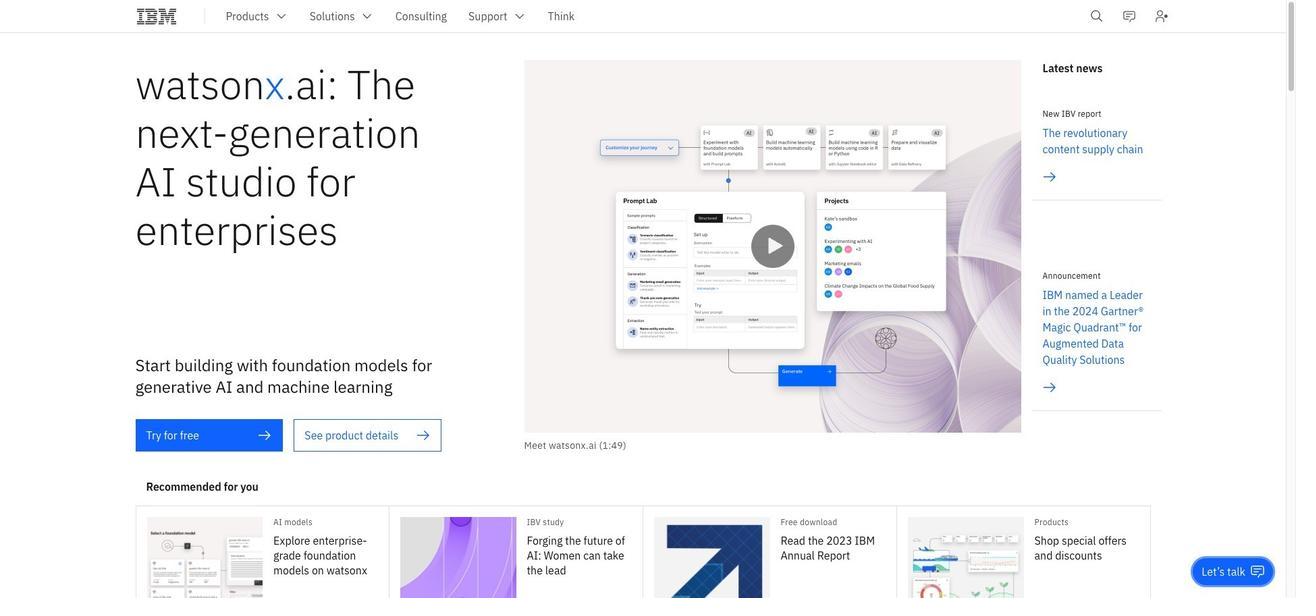 Task type: locate. For each thing, give the bounding box(es) containing it.
let's talk element
[[1202, 565, 1246, 579]]



Task type: vqa. For each thing, say whether or not it's contained in the screenshot.
let's talk element
yes



